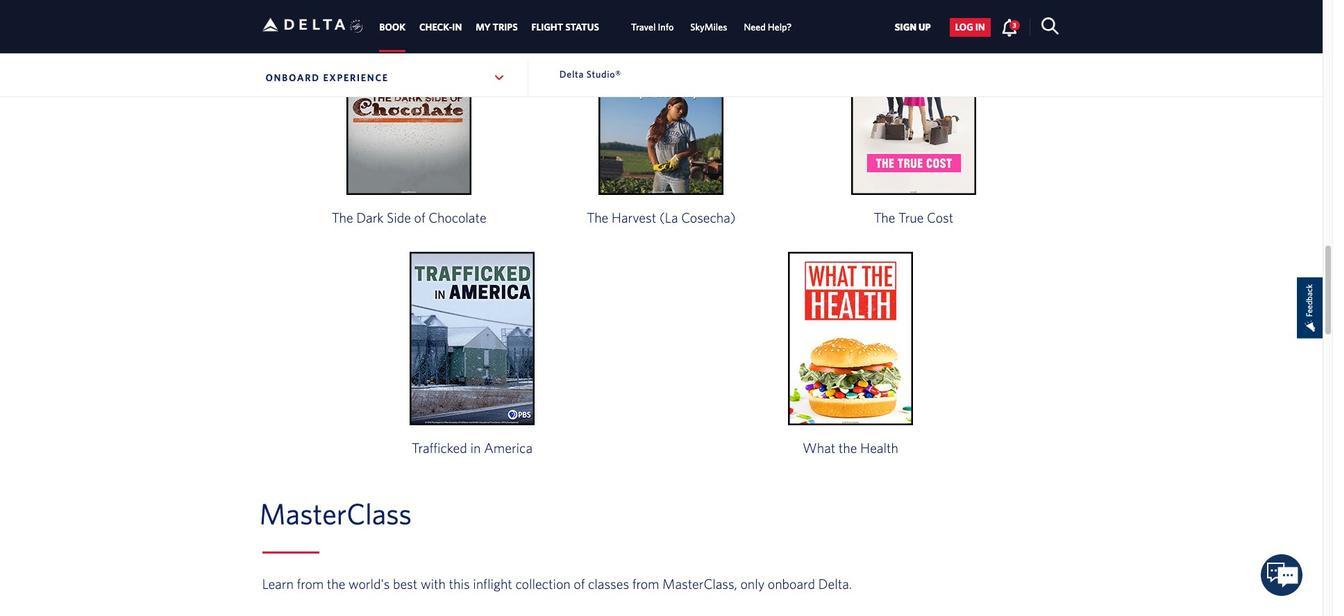 Task type: describe. For each thing, give the bounding box(es) containing it.
delta
[[560, 69, 584, 80]]

skyteam image
[[350, 5, 363, 48]]

masterclass,
[[662, 577, 737, 593]]

the harvest (la cosecha) poster image
[[599, 22, 724, 195]]

0 vertical spatial the
[[839, 440, 857, 456]]

0 vertical spatial of
[[414, 210, 425, 226]]

3
[[1013, 21, 1016, 29]]

flight
[[532, 22, 563, 33]]

only
[[740, 577, 765, 593]]

my trips
[[476, 22, 518, 33]]

onboard
[[266, 72, 320, 83]]

what
[[803, 440, 836, 456]]

help?
[[768, 22, 792, 33]]

onboard
[[768, 577, 815, 593]]

book
[[379, 22, 405, 33]]

with
[[421, 577, 446, 593]]

1 horizontal spatial of
[[574, 577, 585, 593]]

need help? link
[[744, 15, 792, 40]]

what the health poster image
[[788, 252, 913, 426]]

the true cost
[[874, 210, 953, 226]]

status
[[565, 22, 599, 33]]

book link
[[379, 15, 405, 40]]

trafficked
[[412, 440, 467, 456]]

travel
[[631, 22, 656, 33]]

the for the true cost
[[874, 210, 895, 226]]

travel info link
[[631, 15, 674, 40]]

delta studio®
[[560, 69, 621, 80]]

learn
[[262, 577, 294, 593]]

log
[[955, 22, 973, 33]]

experience
[[323, 72, 389, 83]]

3 link
[[1001, 18, 1020, 36]]

harvest
[[612, 210, 656, 226]]

side
[[387, 210, 411, 226]]

in for log
[[975, 22, 985, 33]]

travel info
[[631, 22, 674, 33]]

the dark side of chocolate
[[332, 210, 486, 226]]

need help?
[[744, 22, 792, 33]]

world's
[[349, 577, 390, 593]]

trafficked in america poster image
[[410, 252, 535, 426]]

this
[[449, 577, 470, 593]]

sign up link
[[889, 18, 936, 37]]

cost
[[927, 210, 953, 226]]

sign up
[[895, 22, 931, 33]]

onboard experience
[[266, 72, 389, 83]]

inflight
[[473, 577, 512, 593]]



Task type: vqa. For each thing, say whether or not it's contained in the screenshot.
WHAT THE HEALTH POSTER Image
yes



Task type: locate. For each thing, give the bounding box(es) containing it.
delta.
[[818, 577, 852, 593]]

in for trafficked
[[470, 440, 481, 456]]

of
[[414, 210, 425, 226], [574, 577, 585, 593]]

health
[[860, 440, 898, 456]]

classes
[[588, 577, 629, 593]]

0 horizontal spatial the
[[332, 210, 353, 226]]

2 the from the left
[[587, 210, 608, 226]]

delta air lines image
[[262, 3, 345, 46]]

1 the from the left
[[332, 210, 353, 226]]

in right log
[[975, 22, 985, 33]]

in inside the log in button
[[975, 22, 985, 33]]

0 vertical spatial in
[[975, 22, 985, 33]]

log in button
[[950, 18, 991, 37]]

the for the dark side of chocolate
[[332, 210, 353, 226]]

in
[[452, 22, 462, 33]]

trips
[[493, 22, 518, 33]]

the true cost poster image
[[851, 22, 976, 195]]

(la
[[659, 210, 678, 226]]

2 from from the left
[[632, 577, 659, 593]]

the right what
[[839, 440, 857, 456]]

of right the "side"
[[414, 210, 425, 226]]

need
[[744, 22, 766, 33]]

check-in link
[[419, 15, 462, 40]]

from
[[297, 577, 324, 593], [632, 577, 659, 593]]

1 horizontal spatial the
[[587, 210, 608, 226]]

1 horizontal spatial in
[[975, 22, 985, 33]]

1 vertical spatial in
[[470, 440, 481, 456]]

in left america
[[470, 440, 481, 456]]

my trips link
[[476, 15, 518, 40]]

true
[[898, 210, 924, 226]]

the for the harvest (la cosecha)
[[587, 210, 608, 226]]

the left true
[[874, 210, 895, 226]]

the left dark
[[332, 210, 353, 226]]

1 from from the left
[[297, 577, 324, 593]]

info
[[658, 22, 674, 33]]

log in
[[955, 22, 985, 33]]

message us image
[[1261, 555, 1303, 597]]

the left harvest
[[587, 210, 608, 226]]

check-
[[419, 22, 452, 33]]

of left classes
[[574, 577, 585, 593]]

the left world's
[[327, 577, 345, 593]]

collection
[[515, 577, 571, 593]]

onboard experience button
[[262, 60, 509, 95]]

what the health
[[803, 440, 898, 456]]

the
[[332, 210, 353, 226], [587, 210, 608, 226], [874, 210, 895, 226]]

masterclass
[[259, 497, 412, 530]]

skymiles link
[[690, 15, 727, 40]]

my
[[476, 22, 491, 33]]

from right classes
[[632, 577, 659, 593]]

sign
[[895, 22, 917, 33]]

flight status
[[532, 22, 599, 33]]

1 horizontal spatial the
[[839, 440, 857, 456]]

the dark side of chocolate poster image
[[347, 22, 472, 195]]

tab list
[[372, 0, 800, 52]]

0 horizontal spatial of
[[414, 210, 425, 226]]

2 horizontal spatial the
[[874, 210, 895, 226]]

the
[[839, 440, 857, 456], [327, 577, 345, 593]]

0 horizontal spatial in
[[470, 440, 481, 456]]

flight status link
[[532, 15, 599, 40]]

up
[[919, 22, 931, 33]]

the harvest (la cosecha)
[[587, 210, 736, 226]]

from right learn
[[297, 577, 324, 593]]

cosecha)
[[681, 210, 736, 226]]

dark
[[356, 210, 384, 226]]

skymiles
[[690, 22, 727, 33]]

studio®
[[587, 69, 621, 80]]

tab list containing book
[[372, 0, 800, 52]]

best
[[393, 577, 418, 593]]

1 vertical spatial of
[[574, 577, 585, 593]]

1 vertical spatial the
[[327, 577, 345, 593]]

3 the from the left
[[874, 210, 895, 226]]

0 horizontal spatial from
[[297, 577, 324, 593]]

0 horizontal spatial the
[[327, 577, 345, 593]]

in
[[975, 22, 985, 33], [470, 440, 481, 456]]

chocolate
[[429, 210, 486, 226]]

america
[[484, 440, 533, 456]]

1 horizontal spatial from
[[632, 577, 659, 593]]

check-in
[[419, 22, 462, 33]]

learn from the world's best with this inflight collection of classes from masterclass, only onboard delta.
[[262, 577, 852, 593]]

trafficked in america
[[412, 440, 533, 456]]



